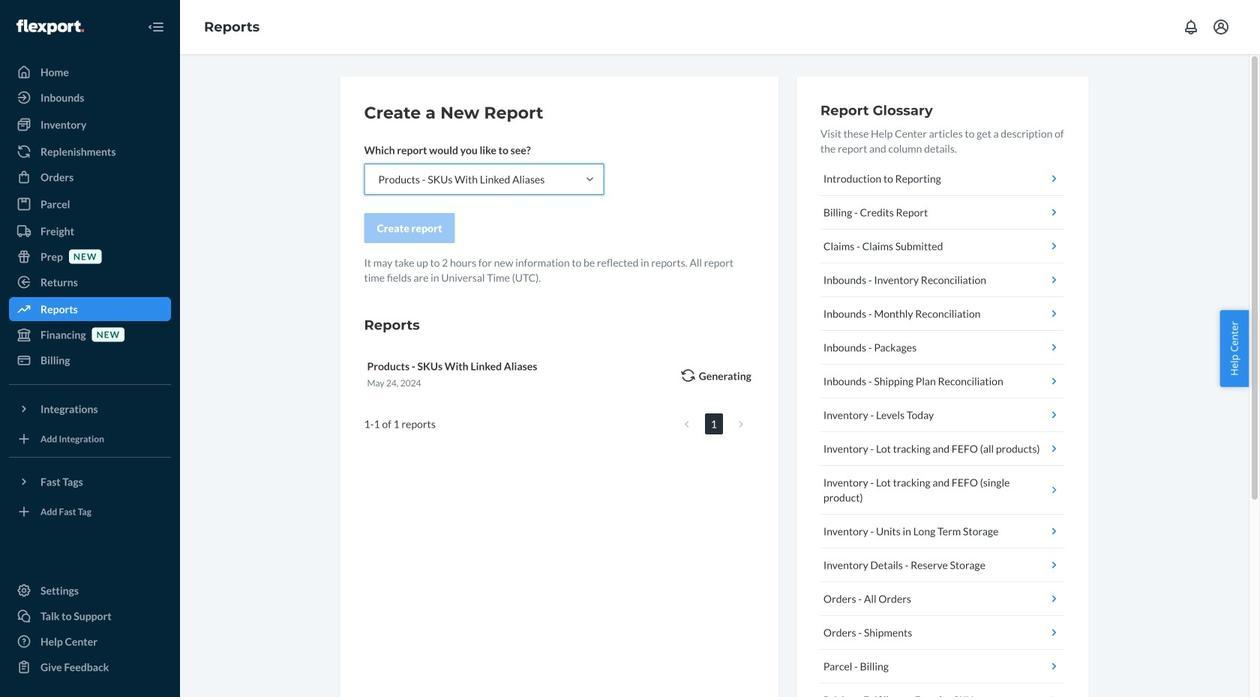 Task type: describe. For each thing, give the bounding box(es) containing it.
open account menu image
[[1213, 18, 1231, 36]]

open notifications image
[[1183, 18, 1201, 36]]

close navigation image
[[147, 18, 165, 36]]



Task type: locate. For each thing, give the bounding box(es) containing it.
chevron left image
[[685, 419, 690, 430]]

chevron right image
[[739, 419, 744, 430]]

flexport logo image
[[17, 19, 84, 35]]



Task type: vqa. For each thing, say whether or not it's contained in the screenshot.
chevron left image
yes



